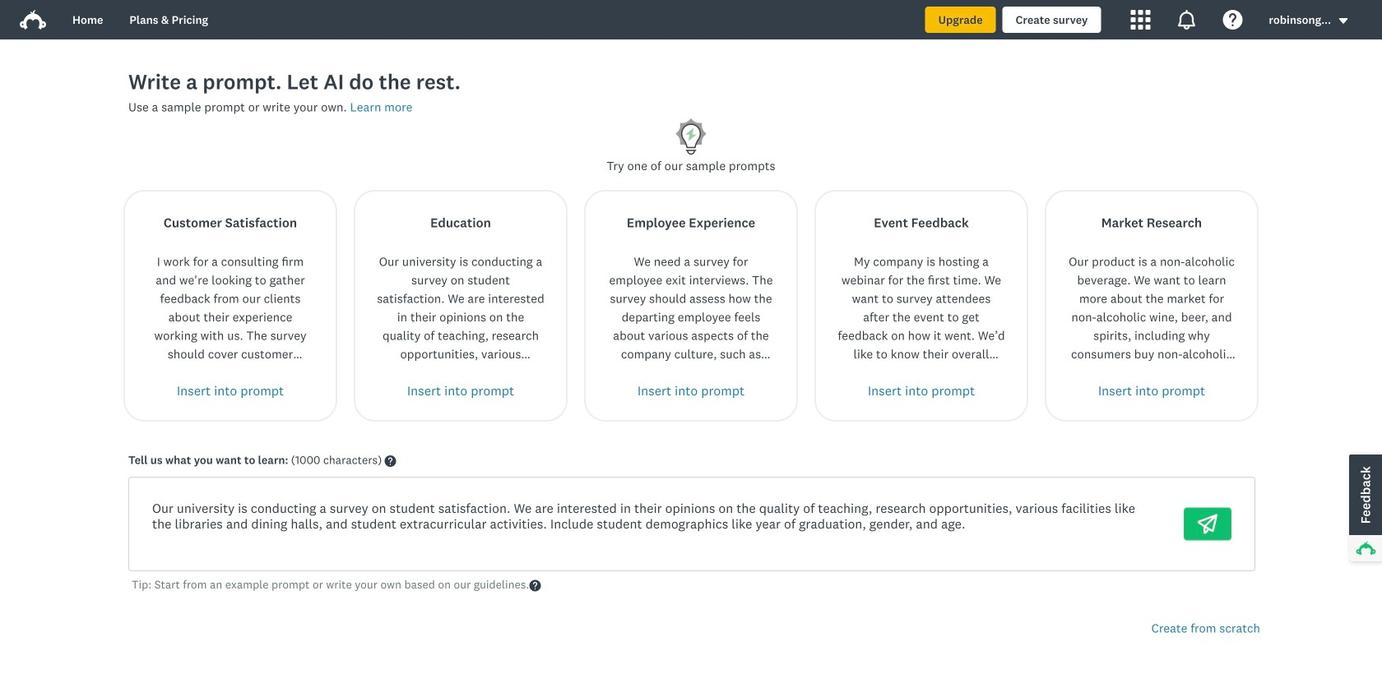 Task type: vqa. For each thing, say whether or not it's contained in the screenshot.
close icon
no



Task type: locate. For each thing, give the bounding box(es) containing it.
products icon image
[[1131, 10, 1151, 30], [1131, 10, 1151, 30]]

None text field
[[139, 488, 1164, 561]]

brand logo image
[[20, 7, 46, 33], [20, 10, 46, 30]]

hover for help content image
[[385, 456, 396, 467]]

dropdown arrow icon image
[[1338, 15, 1349, 27], [1339, 18, 1348, 24]]

notification center icon image
[[1177, 10, 1197, 30]]

airplane icon that submits your build survey with ai prompt image
[[1198, 515, 1218, 534], [1198, 515, 1218, 534]]

hover for help content image
[[529, 581, 541, 592]]

light bulb with lightning bolt inside showing a new idea image
[[671, 116, 711, 157]]

2 brand logo image from the top
[[20, 10, 46, 30]]

1 brand logo image from the top
[[20, 7, 46, 33]]



Task type: describe. For each thing, give the bounding box(es) containing it.
help icon image
[[1223, 10, 1243, 30]]



